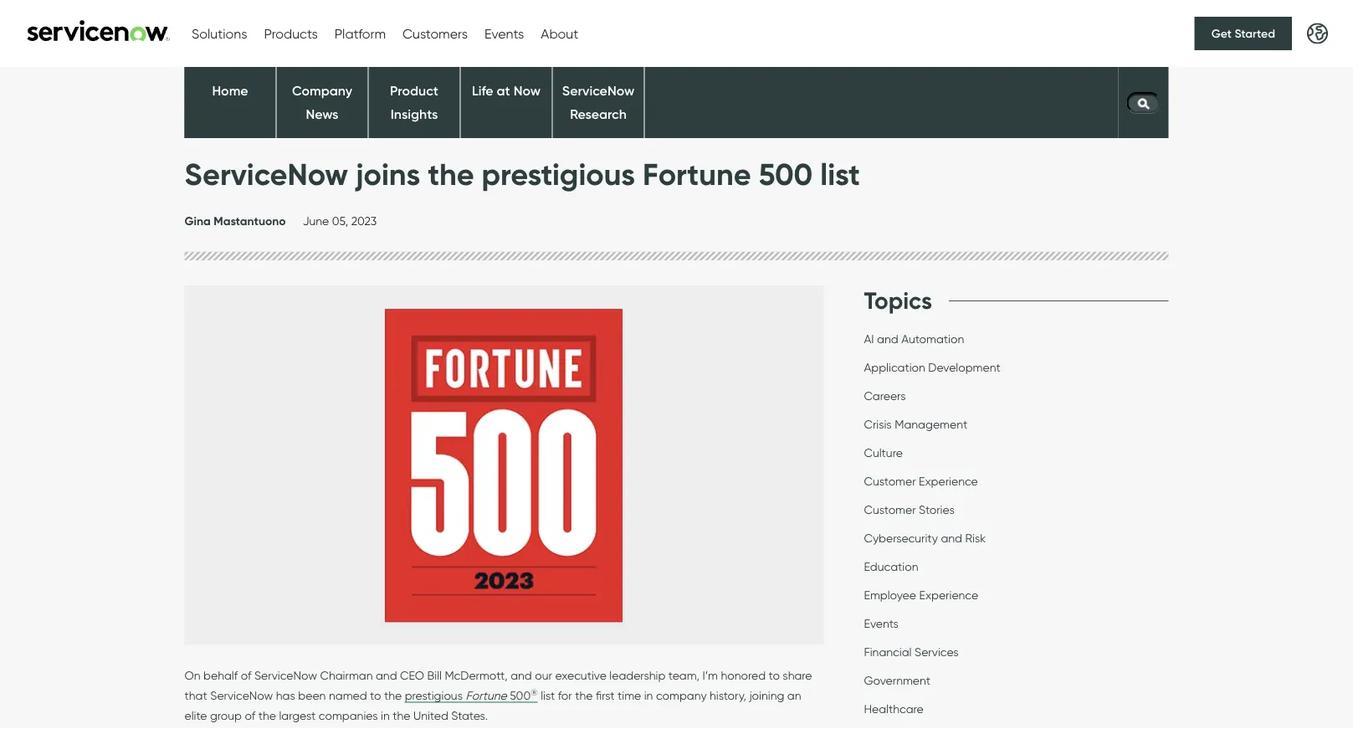 Task type: locate. For each thing, give the bounding box(es) containing it.
list inside list for the first time in company history, joining an elite group of the largest companies in the united states.
[[541, 688, 555, 702]]

1 vertical spatial 500
[[510, 688, 531, 702]]

1 vertical spatial to
[[370, 688, 381, 702]]

1 horizontal spatial list
[[821, 155, 860, 193]]

servicenow up research
[[562, 82, 635, 99]]

fortune
[[643, 155, 751, 193], [466, 688, 507, 702]]

0 horizontal spatial in
[[381, 708, 390, 722]]

customer down culture link
[[864, 474, 916, 488]]

0 horizontal spatial fortune
[[466, 688, 507, 702]]

1 vertical spatial prestigious
[[405, 688, 463, 702]]

customer experience
[[864, 474, 978, 488]]

june 05, 2023
[[303, 214, 377, 228]]

mcdermott,
[[445, 668, 508, 682]]

to up "joining"
[[769, 668, 780, 682]]

at
[[497, 82, 510, 99]]

of inside list for the first time in company history, joining an elite group of the largest companies in the united states.
[[245, 708, 255, 722]]

0 vertical spatial customer
[[864, 474, 916, 488]]

of right the "group" at the bottom left
[[245, 708, 255, 722]]

and up ®
[[511, 668, 532, 682]]

1 horizontal spatial 500
[[759, 155, 813, 193]]

2023
[[351, 214, 377, 228]]

application
[[864, 360, 926, 374]]

executive
[[555, 668, 607, 682]]

company news link
[[292, 82, 352, 122]]

1 vertical spatial events
[[864, 616, 899, 630]]

prestigious
[[482, 155, 635, 193], [405, 688, 463, 702]]

events button
[[485, 25, 524, 42]]

0 horizontal spatial 500
[[510, 688, 531, 702]]

services
[[915, 645, 959, 659]]

ai and automation
[[864, 331, 964, 346]]

0 vertical spatial prestigious
[[482, 155, 635, 193]]

on
[[185, 668, 201, 682]]

1 vertical spatial fortune
[[466, 688, 507, 702]]

platform
[[335, 25, 386, 42]]

an
[[788, 688, 801, 702]]

research
[[570, 105, 627, 122]]

1 horizontal spatial events
[[864, 616, 899, 630]]

leadership
[[610, 668, 666, 682]]

0 horizontal spatial list
[[541, 688, 555, 702]]

1 vertical spatial of
[[245, 708, 255, 722]]

customer for customer experience
[[864, 474, 916, 488]]

topics
[[864, 286, 932, 315]]

culture link
[[864, 445, 903, 464]]

employee
[[864, 588, 917, 602]]

1 experience from the top
[[919, 474, 978, 488]]

mastantuono
[[214, 214, 286, 228]]

and left risk
[[941, 531, 963, 545]]

in right companies
[[381, 708, 390, 722]]

servicenow research link
[[562, 82, 635, 122]]

experience
[[919, 474, 978, 488], [919, 588, 979, 602]]

now
[[514, 82, 541, 99]]

solutions button
[[192, 25, 247, 42]]

team,
[[669, 668, 700, 682]]

0 vertical spatial of
[[241, 668, 251, 682]]

crisis management link
[[864, 417, 968, 435]]

1 vertical spatial list
[[541, 688, 555, 702]]

2 customer from the top
[[864, 502, 916, 516]]

life
[[472, 82, 493, 99]]

ceo
[[400, 668, 424, 682]]

company
[[292, 82, 352, 99]]

1 vertical spatial customer
[[864, 502, 916, 516]]

chairman
[[320, 668, 373, 682]]

0 vertical spatial 500
[[759, 155, 813, 193]]

list for the first time in company history, joining an elite group of the largest companies in the united states.
[[185, 688, 801, 722]]

the down ceo
[[384, 688, 402, 702]]

about button
[[541, 25, 579, 42]]

to right named
[[370, 688, 381, 702]]

has
[[276, 688, 295, 702]]

and right ai
[[877, 331, 899, 346]]

culture
[[864, 445, 903, 460]]

of right behalf
[[241, 668, 251, 682]]

experience up services
[[919, 588, 979, 602]]

1 horizontal spatial in
[[644, 688, 653, 702]]

customer for customer stories
[[864, 502, 916, 516]]

the
[[428, 155, 474, 193], [384, 688, 402, 702], [575, 688, 593, 702], [258, 708, 276, 722], [393, 708, 411, 722]]

500 inside prestigious fortune 500 ®
[[510, 688, 531, 702]]

0 vertical spatial events
[[485, 25, 524, 42]]

0 horizontal spatial prestigious
[[405, 688, 463, 702]]

honored
[[721, 668, 766, 682]]

risk
[[966, 531, 986, 545]]

behalf
[[203, 668, 238, 682]]

2 experience from the top
[[919, 588, 979, 602]]

product insights
[[390, 82, 439, 122]]

get started link
[[1195, 17, 1292, 50]]

events left about
[[485, 25, 524, 42]]

products
[[264, 25, 318, 42]]

list
[[821, 155, 860, 193], [541, 688, 555, 702]]

of
[[241, 668, 251, 682], [245, 708, 255, 722]]

the right for at left bottom
[[575, 688, 593, 702]]

servicenow up has
[[254, 668, 317, 682]]

home link
[[212, 82, 248, 99]]

experience for customer experience
[[919, 474, 978, 488]]

1 customer from the top
[[864, 474, 916, 488]]

events up financial
[[864, 616, 899, 630]]

events
[[485, 25, 524, 42], [864, 616, 899, 630]]

customers
[[403, 25, 468, 42]]

1 vertical spatial experience
[[919, 588, 979, 602]]

0 vertical spatial in
[[644, 688, 653, 702]]

prestigious down bill
[[405, 688, 463, 702]]

experience up stories
[[919, 474, 978, 488]]

crisis
[[864, 417, 892, 431]]

insights
[[391, 105, 438, 122]]

servicenow
[[562, 82, 635, 99], [185, 155, 348, 193], [254, 668, 317, 682], [210, 688, 273, 702]]

prestigious down research
[[482, 155, 635, 193]]

500
[[759, 155, 813, 193], [510, 688, 531, 702]]

0 vertical spatial experience
[[919, 474, 978, 488]]

fortune 500 2023 image
[[185, 286, 824, 645]]

0 horizontal spatial events
[[485, 25, 524, 42]]

products button
[[264, 25, 318, 42]]

gina mastantuono link
[[185, 214, 286, 232]]

bill
[[427, 668, 442, 682]]

0 vertical spatial list
[[821, 155, 860, 193]]

cybersecurity and risk link
[[864, 531, 986, 549]]

0 vertical spatial to
[[769, 668, 780, 682]]

0 vertical spatial fortune
[[643, 155, 751, 193]]

education link
[[864, 559, 919, 578]]

in right time
[[644, 688, 653, 702]]

None search field
[[1119, 88, 1169, 117]]

careers link
[[864, 388, 906, 407]]

joins
[[356, 155, 420, 193]]

in
[[644, 688, 653, 702], [381, 708, 390, 722]]

customer up cybersecurity
[[864, 502, 916, 516]]



Task type: describe. For each thing, give the bounding box(es) containing it.
prestigious fortune 500 ®
[[405, 687, 538, 702]]

1 horizontal spatial prestigious
[[482, 155, 635, 193]]

healthcare
[[864, 701, 924, 716]]

management
[[895, 417, 968, 431]]

government
[[864, 673, 931, 687]]

states.
[[451, 708, 488, 722]]

development
[[929, 360, 1001, 374]]

cybersecurity and risk
[[864, 531, 986, 545]]

platform button
[[335, 25, 386, 42]]

product insights link
[[390, 82, 439, 122]]

customer stories
[[864, 502, 955, 516]]

customer experience link
[[864, 474, 978, 492]]

that
[[185, 688, 207, 702]]

ai
[[864, 331, 874, 346]]

for
[[558, 688, 572, 702]]

1 horizontal spatial to
[[769, 668, 780, 682]]

product
[[390, 82, 439, 99]]

group
[[210, 708, 242, 722]]

been
[[298, 688, 326, 702]]

1 vertical spatial in
[[381, 708, 390, 722]]

employee experience link
[[864, 588, 979, 606]]

of inside on behalf of servicenow chairman and ceo bill mcdermott, and our executive leadership team, i'm honored to share that servicenow has been named to the
[[241, 668, 251, 682]]

events for events dropdown button
[[485, 25, 524, 42]]

automation
[[902, 331, 964, 346]]

home
[[212, 82, 248, 99]]

education
[[864, 559, 919, 573]]

events for events link
[[864, 616, 899, 630]]

company news
[[292, 82, 352, 122]]

share
[[783, 668, 812, 682]]

servicenow joins the prestigious fortune 500 list
[[185, 155, 860, 193]]

servicenow research
[[562, 82, 635, 122]]

Search text field
[[1127, 92, 1161, 113]]

our
[[535, 668, 552, 682]]

the inside on behalf of servicenow chairman and ceo bill mcdermott, and our executive leadership team, i'm honored to share that servicenow has been named to the
[[384, 688, 402, 702]]

financial services
[[864, 645, 959, 659]]

gina mastantuono
[[185, 214, 286, 228]]

june
[[303, 214, 329, 228]]

financial
[[864, 645, 912, 659]]

company
[[656, 688, 707, 702]]

05,
[[332, 214, 348, 228]]

about
[[541, 25, 579, 42]]

news
[[306, 105, 339, 122]]

elite
[[185, 708, 207, 722]]

largest
[[279, 708, 316, 722]]

crisis management
[[864, 417, 968, 431]]

i'm
[[703, 668, 718, 682]]

servicenow up the "group" at the bottom left
[[210, 688, 273, 702]]

fortune inside prestigious fortune 500 ®
[[466, 688, 507, 702]]

and left ceo
[[376, 668, 397, 682]]

the down has
[[258, 708, 276, 722]]

named
[[329, 688, 367, 702]]

stories
[[919, 502, 955, 516]]

servicenow up mastantuono
[[185, 155, 348, 193]]

experience for employee experience
[[919, 588, 979, 602]]

application development
[[864, 360, 1001, 374]]

0 horizontal spatial to
[[370, 688, 381, 702]]

careers
[[864, 388, 906, 403]]

get
[[1212, 26, 1232, 41]]

1 horizontal spatial fortune
[[643, 155, 751, 193]]

healthcare link
[[864, 701, 924, 720]]

get started
[[1212, 26, 1276, 41]]

first
[[596, 688, 615, 702]]

customer stories link
[[864, 502, 955, 521]]

financial services link
[[864, 645, 959, 663]]

employee experience
[[864, 588, 979, 602]]

the left united
[[393, 708, 411, 722]]

gina
[[185, 214, 211, 228]]

events link
[[864, 616, 899, 634]]

the right joins
[[428, 155, 474, 193]]

government link
[[864, 673, 931, 691]]

started
[[1235, 26, 1276, 41]]

time
[[618, 688, 641, 702]]

prestigious inside prestigious fortune 500 ®
[[405, 688, 463, 702]]

®
[[531, 687, 538, 697]]

companies
[[319, 708, 378, 722]]

united
[[413, 708, 448, 722]]

cybersecurity
[[864, 531, 938, 545]]

life at now link
[[472, 82, 541, 99]]

joining
[[749, 688, 785, 702]]

application development link
[[864, 360, 1001, 378]]

solutions
[[192, 25, 247, 42]]

on behalf of servicenow chairman and ceo bill mcdermott, and our executive leadership team, i'm honored to share that servicenow has been named to the
[[185, 668, 812, 702]]



Task type: vqa. For each thing, say whether or not it's contained in the screenshot.
leadership
yes



